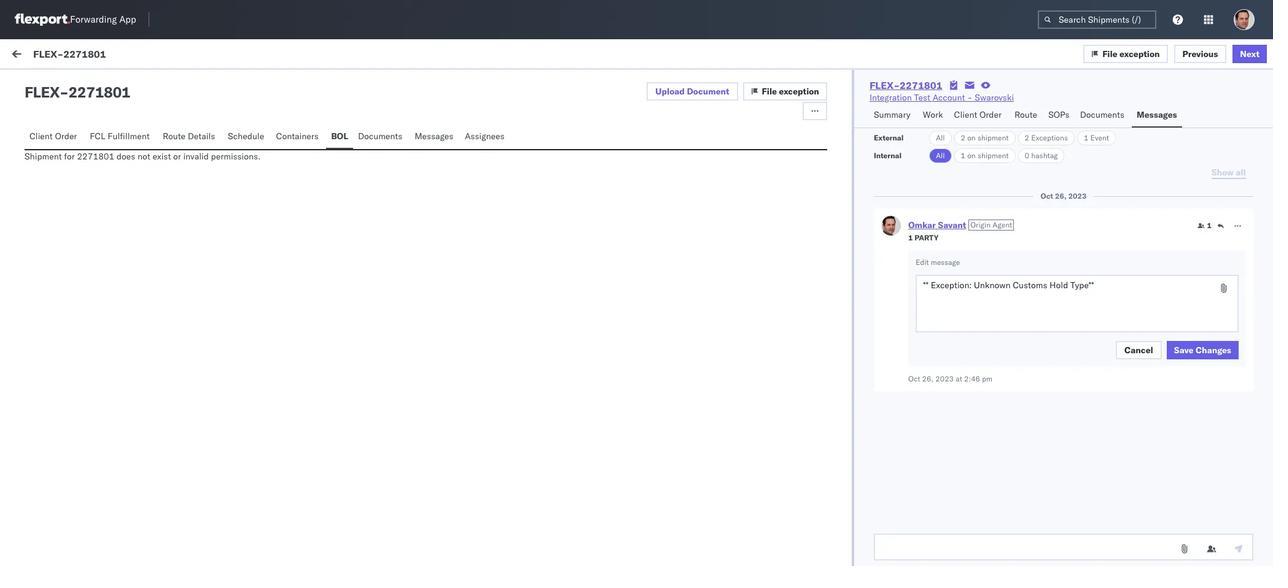 Task type: locate. For each thing, give the bounding box(es) containing it.
route right related
[[1014, 109, 1037, 120]]

0 vertical spatial client order
[[954, 109, 1002, 120]]

invalid
[[183, 151, 209, 162]]

omkar for omkar savant origin agent
[[908, 220, 936, 231]]

on up 1 on shipment
[[967, 133, 976, 142]]

flex-2271801 link
[[870, 79, 942, 92]]

0 horizontal spatial route
[[163, 131, 186, 142]]

work up external (3)
[[35, 47, 67, 64]]

1 vertical spatial omkar
[[908, 220, 936, 231]]

oct for oct 26, 2023 at 2:46 pm
[[908, 375, 920, 384]]

2 on from the top
[[967, 151, 976, 160]]

bol button
[[326, 125, 353, 149]]

documents button right bol
[[353, 125, 410, 149]]

flex-2271801 up (3)
[[33, 48, 106, 60]]

None text field
[[874, 534, 1253, 561]]

-
[[60, 83, 68, 101], [967, 92, 973, 103]]

hashtag
[[1031, 151, 1058, 160]]

all button for 2
[[929, 131, 952, 146]]

2 vertical spatial 26,
[[922, 375, 934, 384]]

client order button up 2 on shipment
[[949, 104, 1010, 128]]

savant
[[88, 118, 114, 129], [938, 220, 966, 231]]

route up or
[[163, 131, 186, 142]]

0 horizontal spatial file
[[762, 86, 777, 97]]

external (3) button
[[15, 72, 77, 96]]

internal for internal
[[874, 151, 902, 160]]

1 shipment from the top
[[978, 133, 1009, 142]]

2 up 0
[[1025, 133, 1029, 142]]

2 shipment from the top
[[978, 151, 1009, 160]]

0 horizontal spatial 2
[[961, 133, 965, 142]]

1 vertical spatial savant
[[938, 220, 966, 231]]

or
[[173, 151, 181, 162]]

forwarding
[[70, 14, 117, 25]]

external down summary button
[[874, 133, 904, 142]]

1 vertical spatial 2023
[[935, 375, 954, 384]]

2023 down 1 event
[[1068, 192, 1087, 201]]

1 vertical spatial all button
[[929, 149, 952, 163]]

0 vertical spatial 2023
[[1068, 192, 1087, 201]]

client order down swarovski on the top
[[954, 109, 1002, 120]]

account
[[933, 92, 965, 103]]

comment
[[37, 138, 75, 149]]

schedule button
[[223, 125, 271, 149]]

1 on from the top
[[967, 133, 976, 142]]

external for external
[[874, 133, 904, 142]]

omkar for omkar savant
[[60, 118, 85, 129]]

bol
[[331, 131, 348, 142]]

1 vertical spatial on
[[967, 151, 976, 160]]

work right related
[[1012, 106, 1029, 115]]

2 up 1 on shipment
[[961, 133, 965, 142]]

0 vertical spatial client
[[954, 109, 977, 120]]

0 vertical spatial 458574
[[1010, 129, 1042, 140]]

0 horizontal spatial work
[[35, 47, 67, 64]]

route details
[[163, 131, 215, 142]]

0 horizontal spatial client
[[29, 131, 53, 142]]

1 flex- 458574 from the top
[[984, 129, 1042, 140]]

file right document on the right
[[762, 86, 777, 97]]

26, down hashtag
[[1055, 192, 1067, 201]]

0 vertical spatial file
[[1102, 48, 1117, 59]]

2023,
[[461, 129, 485, 140]]

1 horizontal spatial messages
[[1137, 109, 1177, 120]]

1 horizontal spatial client order
[[954, 109, 1002, 120]]

1 vertical spatial internal
[[874, 151, 902, 160]]

oct left at
[[908, 375, 920, 384]]

messages button
[[1132, 104, 1182, 128], [410, 125, 460, 149]]

1 vertical spatial 26,
[[1055, 192, 1067, 201]]

0 vertical spatial savant
[[88, 118, 114, 129]]

1 on shipment
[[961, 151, 1009, 160]]

0 vertical spatial external
[[20, 78, 52, 89]]

omkar up 1 party button
[[908, 220, 936, 231]]

2 horizontal spatial 26,
[[1055, 192, 1067, 201]]

oct down hashtag
[[1041, 192, 1053, 201]]

client order up shipment
[[29, 131, 77, 142]]

2 resize handle column header from the left
[[687, 103, 701, 567]]

0 horizontal spatial order
[[55, 131, 77, 142]]

0 horizontal spatial messages
[[415, 131, 453, 142]]

26, left 2023,
[[445, 129, 459, 140]]

2:46
[[964, 375, 980, 384]]

resize handle column header
[[409, 103, 424, 567], [687, 103, 701, 567], [964, 103, 979, 567], [1242, 103, 1256, 567]]

client for leftmost "client order" button
[[29, 131, 53, 142]]

file exception
[[1102, 48, 1160, 59], [762, 86, 819, 97]]

1 horizontal spatial documents
[[1080, 109, 1124, 120]]

internal inside internal (0) button
[[82, 78, 112, 89]]

1 vertical spatial client order
[[29, 131, 77, 142]]

integration
[[870, 92, 912, 103]]

1 horizontal spatial -
[[967, 92, 973, 103]]

1 2 from the left
[[961, 133, 965, 142]]

0 horizontal spatial savant
[[88, 118, 114, 129]]

oct
[[429, 129, 443, 140], [1041, 192, 1053, 201], [908, 375, 920, 384]]

3 resize handle column header from the left
[[964, 103, 979, 567]]

cancel button
[[1116, 341, 1162, 360]]

0 vertical spatial omkar
[[60, 118, 85, 129]]

flex- inside button
[[984, 375, 1010, 386]]

1 for 1
[[1207, 221, 1212, 230]]

2023 left at
[[935, 375, 954, 384]]

1854269
[[1010, 247, 1048, 258]]

0 horizontal spatial file exception
[[762, 86, 819, 97]]

flexport. image
[[15, 14, 70, 26]]

flex-2271801 up integration
[[870, 79, 942, 92]]

summary
[[874, 109, 910, 120]]

1 horizontal spatial route
[[1014, 109, 1037, 120]]

1 vertical spatial work
[[1012, 106, 1029, 115]]

1 vertical spatial 458574
[[1010, 188, 1042, 199]]

agent
[[993, 220, 1012, 230]]

client order button up shipment
[[25, 125, 85, 149]]

savant up fcl
[[88, 118, 114, 129]]

2 all button from the top
[[929, 149, 952, 163]]

next button
[[1233, 45, 1267, 63]]

order
[[980, 109, 1002, 120], [55, 131, 77, 142]]

internal left '(0)'
[[82, 78, 112, 89]]

omkar
[[60, 118, 85, 129], [908, 220, 936, 231]]

external
[[20, 78, 52, 89], [874, 133, 904, 142]]

0 vertical spatial shipment
[[978, 133, 1009, 142]]

my
[[12, 47, 32, 64]]

all
[[936, 133, 945, 142], [936, 151, 945, 160]]

swarovski
[[975, 92, 1014, 103]]

client order for rightmost "client order" button
[[954, 109, 1002, 120]]

1 vertical spatial external
[[874, 133, 904, 142]]

assignees button
[[460, 125, 512, 149]]

shipment
[[978, 133, 1009, 142], [978, 151, 1009, 160]]

documents up event
[[1080, 109, 1124, 120]]

flex- 1854269
[[984, 247, 1048, 258]]

external left (3)
[[20, 78, 52, 89]]

pm
[[982, 375, 992, 384]]

1 horizontal spatial file exception
[[1102, 48, 1160, 59]]

savant up the party
[[938, 220, 966, 231]]

0 horizontal spatial -
[[60, 83, 68, 101]]

cancel
[[1124, 345, 1153, 356]]

2271801 up test
[[900, 79, 942, 92]]

client down account
[[954, 109, 977, 120]]

internal
[[82, 78, 112, 89], [874, 151, 902, 160]]

work down integration test account - swarovski 'link'
[[923, 109, 943, 120]]

0 horizontal spatial oct
[[429, 129, 443, 140]]

documents
[[1080, 109, 1124, 120], [358, 131, 402, 142]]

0 vertical spatial documents
[[1080, 109, 1124, 120]]

1 vertical spatial oct
[[1041, 192, 1053, 201]]

0 horizontal spatial external
[[20, 78, 52, 89]]

client order for leftmost "client order" button
[[29, 131, 77, 142]]

edit message
[[916, 258, 960, 267]]

client up shipment
[[29, 131, 53, 142]]

documents button up event
[[1075, 104, 1132, 128]]

all button
[[929, 131, 952, 146], [929, 149, 952, 163]]

flex- 458574
[[984, 129, 1042, 140], [984, 188, 1042, 199], [984, 535, 1042, 546]]

1 vertical spatial documents
[[358, 131, 402, 142]]

26, left at
[[922, 375, 934, 384]]

1 resize handle column header from the left
[[409, 103, 424, 567]]

1 horizontal spatial documents button
[[1075, 104, 1132, 128]]

oct left 2023,
[[429, 129, 443, 140]]

1 horizontal spatial work
[[1012, 106, 1029, 115]]

upload
[[655, 86, 685, 97]]

2 vertical spatial 458574
[[1010, 535, 1042, 546]]

** Exception: Unknown Customs Hold Type** text field
[[916, 275, 1239, 333]]

2 2 from the left
[[1025, 133, 1029, 142]]

save changes
[[1174, 345, 1231, 356]]

1 vertical spatial route
[[163, 131, 186, 142]]

1 vertical spatial flex- 458574
[[984, 188, 1042, 199]]

1 horizontal spatial order
[[980, 109, 1002, 120]]

file exception button
[[1083, 45, 1168, 63], [1083, 45, 1168, 63], [743, 82, 827, 101], [743, 82, 827, 101]]

client
[[954, 109, 977, 120], [29, 131, 53, 142]]

1 vertical spatial file exception
[[762, 86, 819, 97]]

1 horizontal spatial client
[[954, 109, 977, 120]]

external for external (3)
[[20, 78, 52, 89]]

2 for 2 on shipment
[[961, 133, 965, 142]]

1 horizontal spatial file
[[1102, 48, 1117, 59]]

shipment down 2 on shipment
[[978, 151, 1009, 160]]

related work item/shipment
[[985, 106, 1081, 115]]

order up for
[[55, 131, 77, 142]]

2 vertical spatial flex- 458574
[[984, 535, 1042, 546]]

0 vertical spatial flex- 458574
[[984, 129, 1042, 140]]

1 horizontal spatial savant
[[938, 220, 966, 231]]

1 vertical spatial exception
[[779, 86, 819, 97]]

permissions.
[[211, 151, 261, 162]]

1 for 1 on shipment
[[961, 151, 965, 160]]

on
[[967, 133, 976, 142], [967, 151, 976, 160]]

26, for oct 26, 2023
[[1055, 192, 1067, 201]]

0 horizontal spatial 26,
[[445, 129, 459, 140]]

route
[[1014, 109, 1037, 120], [163, 131, 186, 142]]

2271801 up 'omkar savant' on the top left of the page
[[68, 83, 130, 101]]

on down 2 on shipment
[[967, 151, 976, 160]]

2 flex- 458574 from the top
[[984, 188, 1042, 199]]

save
[[1174, 345, 1194, 356]]

0 vertical spatial on
[[967, 133, 976, 142]]

work right import
[[120, 50, 140, 61]]

shipment for 1 on shipment
[[978, 151, 1009, 160]]

0 horizontal spatial internal
[[82, 78, 112, 89]]

0 horizontal spatial omkar
[[60, 118, 85, 129]]

0 horizontal spatial exception
[[779, 86, 819, 97]]

shipment up 1 on shipment
[[978, 133, 1009, 142]]

0 vertical spatial oct
[[429, 129, 443, 140]]

internal (0)
[[82, 78, 131, 89]]

2
[[961, 133, 965, 142], [1025, 133, 1029, 142]]

oct 26, 2023
[[1041, 192, 1087, 201]]

item/shipment
[[1030, 106, 1081, 115]]

Search Shipments (/) text field
[[1038, 10, 1156, 29]]

3 flex- 458574 from the top
[[984, 535, 1042, 546]]

0 vertical spatial messages
[[1137, 109, 1177, 120]]

1 all from the top
[[936, 133, 945, 142]]

26, for oct 26, 2023, 4:23 pm pdt
[[445, 129, 459, 140]]

schedule
[[228, 131, 264, 142]]

documents right bol
[[358, 131, 402, 142]]

2 horizontal spatial oct
[[1041, 192, 1053, 201]]

1 horizontal spatial 2
[[1025, 133, 1029, 142]]

savant for omkar savant
[[88, 118, 114, 129]]

0 horizontal spatial client order
[[29, 131, 77, 142]]

file down search shipments (/) text box at the right top
[[1102, 48, 1117, 59]]

1 horizontal spatial 26,
[[922, 375, 934, 384]]

1 vertical spatial order
[[55, 131, 77, 142]]

1 horizontal spatial internal
[[874, 151, 902, 160]]

1 horizontal spatial 2023
[[1068, 192, 1087, 201]]

0 vertical spatial work
[[35, 47, 67, 64]]

documents button
[[1075, 104, 1132, 128], [353, 125, 410, 149]]

1 all button from the top
[[929, 131, 952, 146]]

1 vertical spatial flex-2271801
[[870, 79, 942, 92]]

0 vertical spatial work
[[120, 50, 140, 61]]

1 vertical spatial shipment
[[978, 151, 1009, 160]]

summary button
[[869, 104, 918, 128]]

0 vertical spatial all button
[[929, 131, 952, 146]]

0 vertical spatial route
[[1014, 109, 1037, 120]]

messages for leftmost messages button
[[415, 131, 453, 142]]

route button
[[1010, 104, 1043, 128]]

shipment for 2 on shipment
[[978, 133, 1009, 142]]

0 vertical spatial order
[[980, 109, 1002, 120]]

1 vertical spatial messages
[[415, 131, 453, 142]]

1 horizontal spatial work
[[923, 109, 943, 120]]

1 horizontal spatial omkar
[[908, 220, 936, 231]]

0 vertical spatial exception
[[1120, 48, 1160, 59]]

0 horizontal spatial 2023
[[935, 375, 954, 384]]

2 all from the top
[[936, 151, 945, 160]]

internal down summary button
[[874, 151, 902, 160]]

1 for 1 party
[[908, 233, 913, 243]]

2 vertical spatial oct
[[908, 375, 920, 384]]

integration test account - swarovski
[[870, 92, 1014, 103]]

external inside the external (3) 'button'
[[20, 78, 52, 89]]

document
[[687, 86, 729, 97]]

savant for omkar savant origin agent
[[938, 220, 966, 231]]

0 horizontal spatial flex-2271801
[[33, 48, 106, 60]]

1 horizontal spatial external
[[874, 133, 904, 142]]

order down swarovski on the top
[[980, 109, 1002, 120]]

file
[[1102, 48, 1117, 59], [762, 86, 777, 97]]

0 horizontal spatial documents
[[358, 131, 402, 142]]

omkar up comment
[[60, 118, 85, 129]]

flex-2271801
[[33, 48, 106, 60], [870, 79, 942, 92]]

0 vertical spatial all
[[936, 133, 945, 142]]

0 vertical spatial file exception
[[1102, 48, 1160, 59]]

0 vertical spatial internal
[[82, 78, 112, 89]]

work for my
[[35, 47, 67, 64]]

1 vertical spatial all
[[936, 151, 945, 160]]



Task type: vqa. For each thing, say whether or not it's contained in the screenshot.
'Route' within the Route Details "button"
yes



Task type: describe. For each thing, give the bounding box(es) containing it.
(0)
[[115, 78, 131, 89]]

forwarding app
[[70, 14, 136, 25]]

1 for 1 event
[[1084, 133, 1088, 142]]

not
[[138, 151, 150, 162]]

edit
[[916, 258, 929, 267]]

message
[[931, 258, 960, 267]]

details
[[188, 131, 215, 142]]

internal for internal (0)
[[82, 78, 112, 89]]

2271801 down fcl
[[77, 151, 114, 162]]

- inside 'link'
[[967, 92, 973, 103]]

all for 1
[[936, 151, 945, 160]]

flex - 2271801
[[25, 83, 130, 101]]

all button for 1
[[929, 149, 952, 163]]

order for leftmost "client order" button
[[55, 131, 77, 142]]

route for route
[[1014, 109, 1037, 120]]

all for 2
[[936, 133, 945, 142]]

1 party
[[908, 233, 939, 243]]

next
[[1240, 48, 1260, 59]]

at
[[956, 375, 962, 384]]

previous button
[[1174, 45, 1227, 63]]

order for rightmost "client order" button
[[980, 109, 1002, 120]]

oct 26, 2023 at 2:46 pm
[[908, 375, 992, 384]]

1 horizontal spatial flex-2271801
[[870, 79, 942, 92]]

work for related
[[1012, 106, 1029, 115]]

1 party button
[[908, 232, 939, 243]]

oct for oct 26, 2023
[[1041, 192, 1053, 201]]

upload document
[[655, 86, 729, 97]]

message list
[[143, 78, 196, 89]]

omkar savant origin agent
[[908, 220, 1012, 231]]

fcl fulfillment button
[[85, 125, 158, 149]]

containers button
[[271, 125, 326, 149]]

app
[[119, 14, 136, 25]]

upload document button
[[647, 82, 738, 101]]

import
[[92, 50, 118, 61]]

2 on shipment
[[961, 133, 1009, 142]]

0 horizontal spatial documents button
[[353, 125, 410, 149]]

fulfillment
[[108, 131, 150, 142]]

(3)
[[54, 78, 70, 89]]

previous
[[1182, 48, 1218, 59]]

0 horizontal spatial work
[[120, 50, 140, 61]]

my work
[[12, 47, 67, 64]]

2 for 2 exceptions
[[1025, 133, 1029, 142]]

forwarding app link
[[15, 14, 136, 26]]

1 horizontal spatial messages button
[[1132, 104, 1182, 128]]

oct for oct 26, 2023, 4:23 pm pdt
[[429, 129, 443, 140]]

internal (0) button
[[77, 72, 138, 96]]

test
[[914, 92, 930, 103]]

1 horizontal spatial client order button
[[949, 104, 1010, 128]]

does
[[117, 151, 135, 162]]

2 exceptions
[[1025, 133, 1068, 142]]

26, for oct 26, 2023 at 2:46 pm
[[922, 375, 934, 384]]

exist
[[153, 151, 171, 162]]

related
[[985, 106, 1011, 115]]

1 vertical spatial file
[[762, 86, 777, 97]]

origin
[[970, 220, 991, 230]]

fcl
[[90, 131, 105, 142]]

2271801 down forwarding
[[63, 48, 106, 60]]

1 button
[[1197, 221, 1212, 231]]

0 horizontal spatial messages button
[[410, 125, 460, 149]]

party
[[915, 233, 939, 243]]

save changes button
[[1167, 341, 1239, 360]]

message list button
[[138, 72, 201, 96]]

flex
[[25, 83, 60, 101]]

fcl fulfillment
[[90, 131, 150, 142]]

omkar savant button
[[908, 220, 966, 231]]

messages for messages button to the right
[[1137, 109, 1177, 120]]

0
[[1025, 151, 1029, 160]]

4:23
[[487, 129, 506, 140]]

2023 for oct 26, 2023
[[1068, 192, 1087, 201]]

0 vertical spatial flex-2271801
[[33, 48, 106, 60]]

shipment
[[25, 151, 62, 162]]

changes
[[1196, 345, 1231, 356]]

2 458574 from the top
[[1010, 188, 1042, 199]]

3 458574 from the top
[[1010, 535, 1042, 546]]

work button
[[918, 104, 949, 128]]

2023 for oct 26, 2023 at 2:46 pm
[[935, 375, 954, 384]]

external (3)
[[20, 78, 70, 89]]

for
[[64, 151, 75, 162]]

omkar savant
[[60, 118, 114, 129]]

1 458574 from the top
[[1010, 129, 1042, 140]]

list
[[181, 78, 196, 89]]

0 hashtag
[[1025, 151, 1058, 160]]

0 horizontal spatial client order button
[[25, 125, 85, 149]]

client for rightmost "client order" button
[[954, 109, 977, 120]]

1 vertical spatial work
[[923, 109, 943, 120]]

on for 1
[[967, 151, 976, 160]]

oct 26, 2023, 4:23 pm pdt
[[429, 129, 539, 140]]

pm
[[508, 129, 521, 140]]

1 horizontal spatial exception
[[1120, 48, 1160, 59]]

message
[[143, 78, 179, 89]]

containers
[[276, 131, 319, 142]]

4 resize handle column header from the left
[[1242, 103, 1256, 567]]

route details button
[[158, 125, 223, 149]]

1 event
[[1084, 133, 1109, 142]]

on for 2
[[967, 133, 976, 142]]

exceptions
[[1031, 133, 1068, 142]]

route for route details
[[163, 131, 186, 142]]

shipment for 2271801 does not exist or invalid permissions.
[[25, 151, 261, 162]]

sops
[[1048, 109, 1070, 120]]

sops button
[[1043, 104, 1075, 128]]

flex- button
[[7, 341, 1256, 421]]

pdt
[[523, 129, 539, 140]]

assignees
[[465, 131, 505, 142]]

integration test account - swarovski link
[[870, 92, 1014, 104]]



